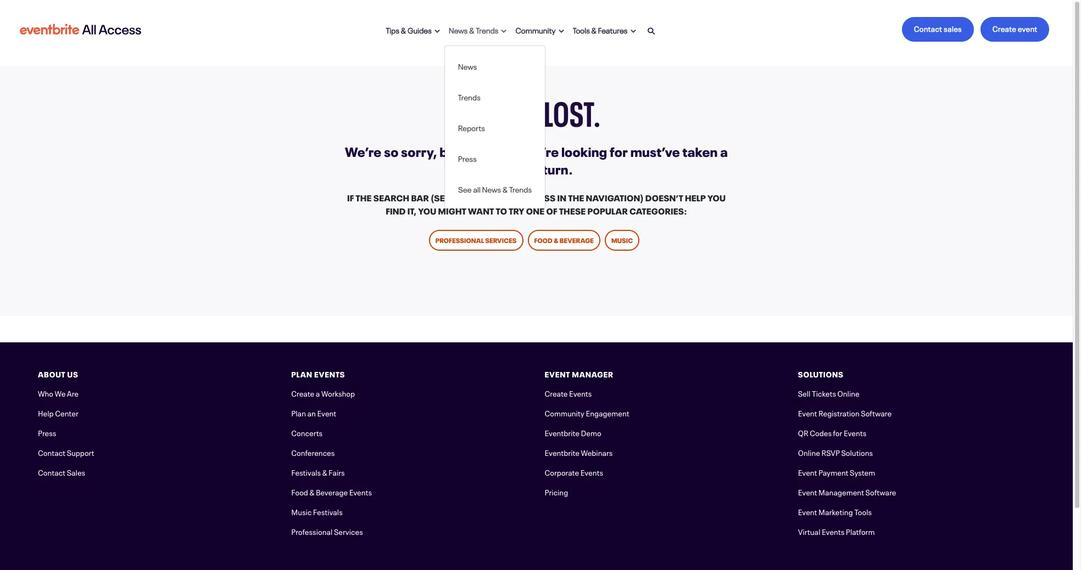 Task type: vqa. For each thing, say whether or not it's contained in the screenshot.
the bottommost and
no



Task type: locate. For each thing, give the bounding box(es) containing it.
press down help
[[38, 428, 56, 439]]

taken
[[683, 141, 718, 160]]

for right codes
[[833, 428, 843, 439]]

arrow image
[[501, 29, 507, 34], [631, 29, 636, 34]]

for
[[610, 141, 628, 160], [833, 428, 843, 439]]

1 vertical spatial press
[[38, 428, 56, 439]]

tools up platform
[[855, 507, 872, 518]]

online up event registration software
[[838, 388, 860, 399]]

you right it,
[[418, 204, 437, 217]]

conferences link
[[291, 447, 335, 458]]

1 vertical spatial press link
[[38, 428, 56, 439]]

magnifying
[[469, 191, 525, 204]]

0 horizontal spatial for
[[610, 141, 628, 160]]

create left event
[[993, 23, 1017, 34]]

2 eventbrite from the top
[[545, 447, 580, 458]]

we're
[[471, 85, 539, 136], [345, 141, 382, 160]]

0 vertical spatial trends
[[476, 24, 499, 35]]

news for news & trends
[[449, 24, 468, 35]]

we're up page
[[471, 85, 539, 136]]

arrow image inside news & trends link
[[501, 29, 507, 34]]

plan an event
[[291, 408, 336, 419]]

1 vertical spatial food
[[291, 487, 308, 498]]

lost.
[[544, 85, 602, 136]]

0 horizontal spatial press
[[38, 428, 56, 439]]

fairs
[[329, 467, 345, 478]]

& for trends
[[469, 24, 475, 35]]

the inside 'we're so sorry, but the page you're looking for must've taken a wrong turn.'
[[463, 141, 484, 160]]

0 vertical spatial for
[[610, 141, 628, 160]]

for right looking
[[610, 141, 628, 160]]

events up the create a workshop link on the left of the page
[[314, 369, 345, 380]]

navigation)
[[586, 191, 644, 204]]

features
[[598, 24, 628, 35]]

webinars
[[581, 447, 613, 458]]

sales
[[67, 467, 85, 478]]

these
[[559, 204, 586, 217]]

news & trends link
[[445, 17, 511, 41]]

1 horizontal spatial a
[[720, 141, 728, 160]]

if
[[347, 191, 354, 204]]

create
[[993, 23, 1017, 34], [291, 388, 314, 399], [545, 388, 568, 399]]

community
[[516, 24, 556, 35], [545, 408, 585, 419]]

arrow image inside community link
[[559, 29, 564, 34]]

events right beverage
[[349, 487, 372, 498]]

events down the webinars
[[581, 467, 603, 478]]

events down event marketing tools link
[[822, 526, 845, 537]]

0 vertical spatial news
[[449, 24, 468, 35]]

online
[[838, 388, 860, 399], [798, 447, 820, 458]]

arrow image right guides
[[435, 29, 440, 34]]

eventbrite up the eventbrite webinars
[[545, 428, 580, 439]]

tools
[[573, 24, 590, 35], [855, 507, 872, 518]]

event up virtual
[[798, 507, 817, 518]]

community down create events
[[545, 408, 585, 419]]

eventbrite
[[545, 428, 580, 439], [545, 447, 580, 458]]

0 horizontal spatial press link
[[38, 428, 56, 439]]

event left 'payment'
[[798, 467, 817, 478]]

1 arrow image from the left
[[501, 29, 507, 34]]

guides
[[408, 24, 432, 35]]

trends up the reports
[[458, 91, 481, 102]]

eventbrite for eventbrite webinars
[[545, 447, 580, 458]]

1 vertical spatial software
[[866, 487, 896, 498]]

food up "music festivals" link
[[291, 487, 308, 498]]

0 vertical spatial we're
[[471, 85, 539, 136]]

professional
[[436, 235, 484, 245], [291, 526, 333, 537]]

categories:
[[630, 204, 687, 217]]

solutions up tickets at the bottom right of the page
[[798, 369, 844, 380]]

community up the news link
[[516, 24, 556, 35]]

0 horizontal spatial we're
[[345, 141, 382, 160]]

a right taken
[[720, 141, 728, 160]]

0 vertical spatial plan
[[291, 369, 313, 380]]

arrow image
[[435, 29, 440, 34], [559, 29, 564, 34]]

event left management
[[798, 487, 817, 498]]

arrow image inside tools & features link
[[631, 29, 636, 34]]

festivals up professional services link
[[313, 507, 343, 518]]

create down event manager
[[545, 388, 568, 399]]

festivals down conferences
[[291, 467, 321, 478]]

software
[[861, 408, 892, 419], [866, 487, 896, 498]]

an
[[307, 408, 316, 419]]

we're left so
[[345, 141, 382, 160]]

2 vertical spatial trends
[[509, 183, 532, 194]]

glass
[[527, 191, 556, 204]]

arrow image right news & trends
[[501, 29, 507, 34]]

0 horizontal spatial tools
[[573, 24, 590, 35]]

1 vertical spatial contact
[[38, 447, 65, 458]]

0 vertical spatial eventbrite
[[545, 428, 580, 439]]

1 vertical spatial trends
[[458, 91, 481, 102]]

we're for we're lost.
[[471, 85, 539, 136]]

arrow image for community
[[559, 29, 564, 34]]

about us
[[38, 369, 78, 380]]

software down "system"
[[866, 487, 896, 498]]

create up an
[[291, 388, 314, 399]]

community for community
[[516, 24, 556, 35]]

1 horizontal spatial online
[[838, 388, 860, 399]]

0 vertical spatial professional
[[436, 235, 484, 245]]

food for food & beverage events
[[291, 487, 308, 498]]

0 vertical spatial contact
[[914, 23, 943, 34]]

festivals & fairs link
[[291, 467, 345, 478]]

event down sell
[[798, 408, 817, 419]]

contact for contact sales
[[914, 23, 943, 34]]

trends up the news link
[[476, 24, 499, 35]]

news right guides
[[449, 24, 468, 35]]

of
[[546, 204, 558, 217]]

0 horizontal spatial food
[[291, 487, 308, 498]]

online down qr
[[798, 447, 820, 458]]

the
[[463, 141, 484, 160], [356, 191, 372, 204], [452, 191, 468, 204], [568, 191, 584, 204]]

0 vertical spatial press
[[458, 152, 477, 163]]

1 vertical spatial news
[[458, 60, 477, 71]]

tools left features
[[573, 24, 590, 35]]

food down 'one'
[[534, 235, 553, 245]]

1 horizontal spatial professional
[[436, 235, 484, 245]]

solutions
[[798, 369, 844, 380], [842, 447, 873, 458]]

contact
[[914, 23, 943, 34], [38, 447, 65, 458], [38, 467, 65, 478]]

news for news
[[458, 60, 477, 71]]

if the search bar (see the magnifying glass in the navigation) doesn't help you find it, you might want to try one of these popular categories:
[[347, 191, 726, 217]]

1 horizontal spatial food
[[534, 235, 553, 245]]

0 horizontal spatial a
[[316, 388, 320, 399]]

music down popular
[[612, 235, 633, 245]]

event right an
[[317, 408, 336, 419]]

0 vertical spatial a
[[720, 141, 728, 160]]

1 vertical spatial for
[[833, 428, 843, 439]]

1 horizontal spatial press link
[[445, 148, 545, 168]]

news & trends
[[449, 24, 499, 35]]

music up professional services link
[[291, 507, 312, 518]]

food & beverage
[[534, 235, 594, 245]]

page
[[486, 141, 518, 160]]

festivals
[[291, 467, 321, 478], [313, 507, 343, 518]]

& inside 'link'
[[401, 24, 406, 35]]

corporate events link
[[545, 467, 603, 478]]

event up create events link
[[545, 369, 570, 380]]

professional down music festivals
[[291, 526, 333, 537]]

plan for plan an event
[[291, 408, 306, 419]]

0 vertical spatial tools
[[573, 24, 590, 35]]

system
[[850, 467, 876, 478]]

1 plan from the top
[[291, 369, 313, 380]]

turn.
[[543, 159, 573, 178]]

0 vertical spatial music
[[612, 235, 633, 245]]

eventbrite for eventbrite demo
[[545, 428, 580, 439]]

1 vertical spatial solutions
[[842, 447, 873, 458]]

pricing link
[[545, 487, 568, 498]]

events down event manager
[[569, 388, 592, 399]]

online rsvp solutions
[[798, 447, 873, 458]]

1 vertical spatial eventbrite
[[545, 447, 580, 458]]

workshop
[[321, 388, 355, 399]]

2 vertical spatial contact
[[38, 467, 65, 478]]

0 horizontal spatial music
[[291, 507, 312, 518]]

trends down wrong
[[509, 183, 532, 194]]

tools & features
[[573, 24, 628, 35]]

contact sales
[[38, 467, 85, 478]]

search icon image
[[648, 27, 655, 35]]

1 vertical spatial music
[[291, 507, 312, 518]]

0 horizontal spatial create
[[291, 388, 314, 399]]

contact sales link
[[902, 17, 974, 42]]

press link down reports link at top
[[445, 148, 545, 168]]

0 vertical spatial solutions
[[798, 369, 844, 380]]

create events
[[545, 388, 592, 399]]

1 vertical spatial tools
[[855, 507, 872, 518]]

wrong
[[500, 159, 540, 178]]

find
[[386, 204, 406, 217]]

1 horizontal spatial arrow image
[[559, 29, 564, 34]]

logo eventbrite image
[[18, 20, 143, 39]]

2 plan from the top
[[291, 408, 306, 419]]

plan up the create a workshop link on the left of the page
[[291, 369, 313, 380]]

2 arrow image from the left
[[559, 29, 564, 34]]

marketing
[[819, 507, 853, 518]]

1 horizontal spatial we're
[[471, 85, 539, 136]]

music link
[[605, 230, 640, 251]]

you right help
[[708, 191, 726, 204]]

arrow image for trends
[[501, 29, 507, 34]]

sell tickets online
[[798, 388, 860, 399]]

1 horizontal spatial create
[[545, 388, 568, 399]]

2 arrow image from the left
[[631, 29, 636, 34]]

a down plan events at bottom
[[316, 388, 320, 399]]

help center link
[[38, 408, 78, 419]]

arrow image for features
[[631, 29, 636, 34]]

professional down the might
[[436, 235, 484, 245]]

1 vertical spatial we're
[[345, 141, 382, 160]]

1 horizontal spatial you
[[708, 191, 726, 204]]

for inside 'we're so sorry, but the page you're looking for must've taken a wrong turn.'
[[610, 141, 628, 160]]

bar
[[411, 191, 429, 204]]

eventbrite up corporate at right
[[545, 447, 580, 458]]

arrow image left the search icon
[[631, 29, 636, 34]]

music festivals link
[[291, 507, 343, 518]]

0 vertical spatial software
[[861, 408, 892, 419]]

arrow image left the tools & features
[[559, 29, 564, 34]]

arrow image inside tips & guides 'link'
[[435, 29, 440, 34]]

0 horizontal spatial arrow image
[[501, 29, 507, 34]]

0 vertical spatial community
[[516, 24, 556, 35]]

0 horizontal spatial arrow image
[[435, 29, 440, 34]]

events for corporate events
[[581, 467, 603, 478]]

trends
[[476, 24, 499, 35], [458, 91, 481, 102], [509, 183, 532, 194]]

1 horizontal spatial music
[[612, 235, 633, 245]]

community link
[[511, 17, 569, 41]]

1 vertical spatial community
[[545, 408, 585, 419]]

0 vertical spatial food
[[534, 235, 553, 245]]

press up see
[[458, 152, 477, 163]]

2 horizontal spatial create
[[993, 23, 1017, 34]]

might
[[438, 204, 466, 217]]

1 vertical spatial plan
[[291, 408, 306, 419]]

press for topmost press link
[[458, 152, 477, 163]]

tools & features link
[[569, 17, 640, 41]]

online rsvp solutions link
[[798, 447, 873, 458]]

we
[[55, 388, 66, 399]]

0 horizontal spatial professional
[[291, 526, 333, 537]]

solutions up "system"
[[842, 447, 873, 458]]

1 horizontal spatial press
[[458, 152, 477, 163]]

the right but
[[463, 141, 484, 160]]

engagement
[[586, 408, 630, 419]]

1 horizontal spatial tools
[[855, 507, 872, 518]]

qr codes for events
[[798, 428, 867, 439]]

0 vertical spatial online
[[838, 388, 860, 399]]

plan left an
[[291, 408, 306, 419]]

& for guides
[[401, 24, 406, 35]]

music festivals
[[291, 507, 343, 518]]

software right the registration
[[861, 408, 892, 419]]

event registration software link
[[798, 408, 892, 419]]

who we are
[[38, 388, 79, 399]]

1 eventbrite from the top
[[545, 428, 580, 439]]

help
[[685, 191, 706, 204]]

news down news & trends
[[458, 60, 477, 71]]

music for music
[[612, 235, 633, 245]]

we're inside 'we're so sorry, but the page you're looking for must've taken a wrong turn.'
[[345, 141, 382, 160]]

0 horizontal spatial online
[[798, 447, 820, 458]]

it,
[[408, 204, 417, 217]]

event for event payment system
[[798, 467, 817, 478]]

1 arrow image from the left
[[435, 29, 440, 34]]

create for create a workshop
[[291, 388, 314, 399]]

festivals & fairs
[[291, 467, 345, 478]]

registration
[[819, 408, 860, 419]]

management
[[819, 487, 864, 498]]

1 vertical spatial professional
[[291, 526, 333, 537]]

press link down help
[[38, 428, 56, 439]]

trends link
[[445, 87, 545, 106]]

1 horizontal spatial arrow image
[[631, 29, 636, 34]]

sell tickets online link
[[798, 388, 860, 399]]

food for food & beverage
[[534, 235, 553, 245]]

news right all
[[482, 183, 501, 194]]

music for music festivals
[[291, 507, 312, 518]]



Task type: describe. For each thing, give the bounding box(es) containing it.
eventbrite demo link
[[545, 428, 602, 439]]

services
[[334, 526, 363, 537]]

1 vertical spatial festivals
[[313, 507, 343, 518]]

arrow image for tips & guides
[[435, 29, 440, 34]]

concerts
[[291, 428, 323, 439]]

help center
[[38, 408, 78, 419]]

event for event manager
[[545, 369, 570, 380]]

event
[[1018, 23, 1038, 34]]

professional services link
[[429, 230, 523, 251]]

who we are link
[[38, 388, 79, 399]]

search
[[374, 191, 410, 204]]

eventbrite webinars
[[545, 447, 613, 458]]

& for beverage
[[310, 487, 315, 498]]

2 vertical spatial news
[[482, 183, 501, 194]]

virtual events platform link
[[798, 526, 875, 537]]

create for create event
[[993, 23, 1017, 34]]

contact support
[[38, 447, 94, 458]]

contact support link
[[38, 447, 94, 458]]

we're for we're so sorry, but the page you're looking for must've taken a wrong turn.
[[345, 141, 382, 160]]

event for event management software
[[798, 487, 817, 498]]

events for create events
[[569, 388, 592, 399]]

conferences
[[291, 447, 335, 458]]

but
[[440, 141, 461, 160]]

popular
[[588, 204, 628, 217]]

event for event registration software
[[798, 408, 817, 419]]

0 horizontal spatial you
[[418, 204, 437, 217]]

& for features
[[592, 24, 597, 35]]

event registration software
[[798, 408, 892, 419]]

support
[[67, 447, 94, 458]]

must've
[[631, 141, 680, 160]]

try
[[509, 204, 525, 217]]

professional for professional services
[[291, 526, 333, 537]]

software for event management software
[[866, 487, 896, 498]]

qr codes for events link
[[798, 428, 867, 439]]

plan for plan events
[[291, 369, 313, 380]]

software for event registration software
[[861, 408, 892, 419]]

about
[[38, 369, 66, 380]]

eventbrite webinars link
[[545, 447, 613, 458]]

1 vertical spatial a
[[316, 388, 320, 399]]

eventbrite demo
[[545, 428, 602, 439]]

0 vertical spatial press link
[[445, 148, 545, 168]]

food & beverage events link
[[291, 487, 372, 498]]

community for community engagement
[[545, 408, 585, 419]]

press for left press link
[[38, 428, 56, 439]]

create events link
[[545, 388, 592, 399]]

create event link
[[981, 17, 1050, 42]]

so
[[384, 141, 399, 160]]

codes
[[810, 428, 832, 439]]

create event
[[993, 23, 1038, 34]]

professional services
[[291, 526, 363, 537]]

events for plan events
[[314, 369, 345, 380]]

1 vertical spatial online
[[798, 447, 820, 458]]

all
[[473, 183, 481, 194]]

sell
[[798, 388, 811, 399]]

sorry,
[[401, 141, 437, 160]]

community engagement link
[[545, 408, 630, 419]]

event payment system
[[798, 467, 876, 478]]

the right "if"
[[356, 191, 372, 204]]

tips & guides link
[[382, 17, 445, 41]]

qr
[[798, 428, 809, 439]]

see
[[458, 183, 472, 194]]

reports
[[458, 122, 485, 133]]

tips
[[386, 24, 400, 35]]

looking
[[562, 141, 607, 160]]

platform
[[846, 526, 875, 537]]

the right (see
[[452, 191, 468, 204]]

help
[[38, 408, 54, 419]]

corporate events
[[545, 467, 603, 478]]

events down event registration software link
[[844, 428, 867, 439]]

contact for contact support
[[38, 447, 65, 458]]

us
[[67, 369, 78, 380]]

create a workshop link
[[291, 388, 355, 399]]

corporate
[[545, 467, 579, 478]]

reports link
[[445, 117, 545, 137]]

plan events
[[291, 369, 345, 380]]

contact for contact sales
[[38, 467, 65, 478]]

plan an event link
[[291, 408, 336, 419]]

doesn't
[[646, 191, 683, 204]]

create for create events
[[545, 388, 568, 399]]

center
[[55, 408, 78, 419]]

pricing
[[545, 487, 568, 498]]

to
[[496, 204, 507, 217]]

0 vertical spatial festivals
[[291, 467, 321, 478]]

1 horizontal spatial for
[[833, 428, 843, 439]]

the right in
[[568, 191, 584, 204]]

one
[[526, 204, 545, 217]]

see all news & trends link
[[445, 179, 545, 199]]

create a workshop
[[291, 388, 355, 399]]

want
[[468, 204, 494, 217]]

we're lost.
[[471, 85, 602, 136]]

rsvp
[[822, 447, 840, 458]]

event marketing tools link
[[798, 507, 872, 518]]

event marketing tools
[[798, 507, 872, 518]]

events for virtual events platform
[[822, 526, 845, 537]]

& for fairs
[[322, 467, 327, 478]]

event management software
[[798, 487, 896, 498]]

concerts link
[[291, 428, 323, 439]]

& for beverage
[[554, 235, 559, 245]]

contact sales
[[914, 23, 962, 34]]

food & beverage events
[[291, 487, 372, 498]]

professional for professional services
[[436, 235, 484, 245]]

services
[[485, 235, 517, 245]]

beverage
[[316, 487, 348, 498]]

professional services link
[[291, 526, 363, 537]]

food & beverage link
[[528, 230, 601, 251]]

event manager
[[545, 369, 614, 380]]

a inside 'we're so sorry, but the page you're looking for must've taken a wrong turn.'
[[720, 141, 728, 160]]

event for event marketing tools
[[798, 507, 817, 518]]



